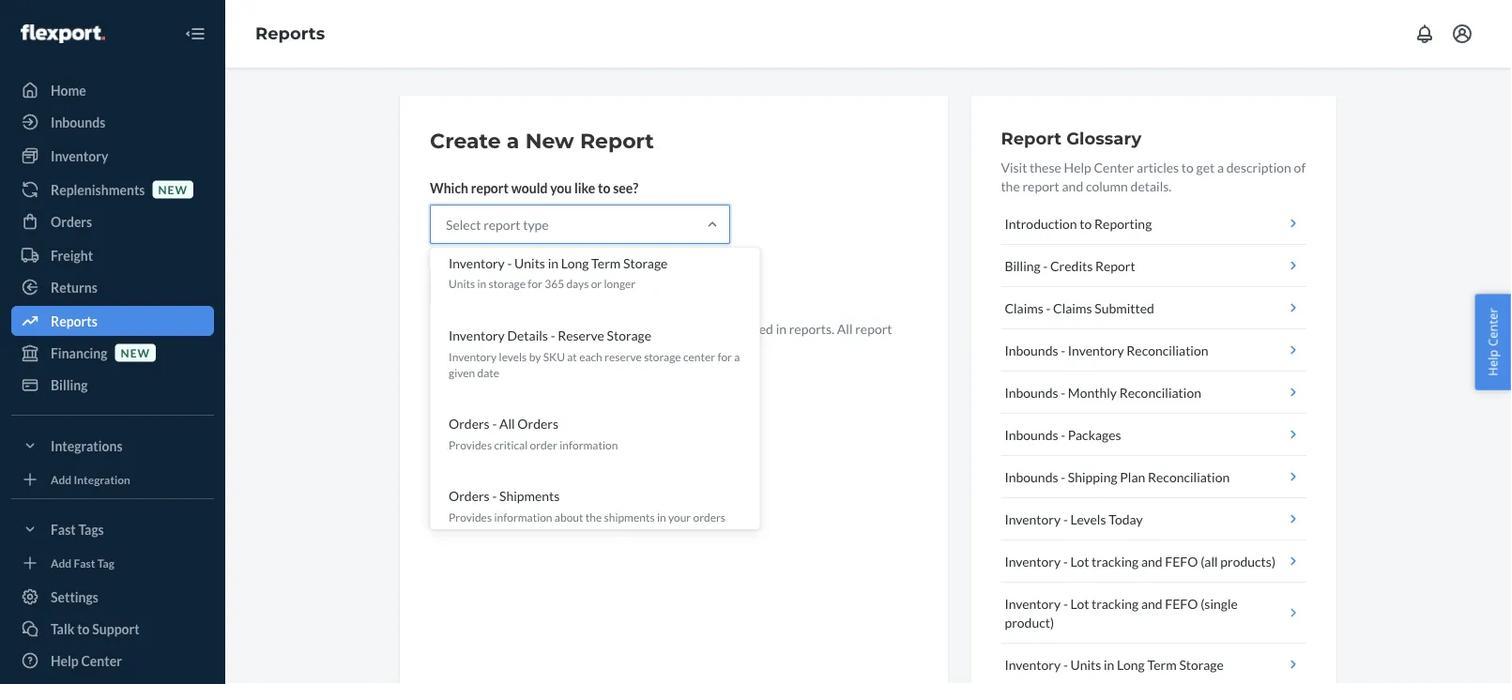 Task type: vqa. For each thing, say whether or not it's contained in the screenshot.


Task type: locate. For each thing, give the bounding box(es) containing it.
report inside button
[[489, 277, 528, 293]]

and down inventory - lot tracking and fefo (all products) button
[[1142, 596, 1163, 612]]

1 add from the top
[[51, 473, 72, 486]]

new for replenishments
[[158, 183, 188, 196]]

talk
[[51, 621, 75, 637]]

- up create report
[[507, 255, 512, 271]]

orders for orders - all orders provides critical order information
[[449, 416, 490, 432]]

and down inventory - levels today button
[[1142, 553, 1163, 569]]

new inside it may take up to 2 hours for new information to be reflected in reports. all report time fields are in universal time (utc).
[[593, 321, 617, 337]]

1 horizontal spatial the
[[1001, 178, 1020, 194]]

reconciliation
[[1127, 342, 1209, 358], [1120, 384, 1202, 400], [1148, 469, 1230, 485]]

inventory link
[[11, 141, 214, 171]]

inbounds down "inbounds - packages"
[[1005, 469, 1059, 485]]

- left levels
[[1064, 511, 1068, 527]]

inbounds left the packages
[[1005, 427, 1059, 443]]

the down 'visit' at the right of the page
[[1001, 178, 1020, 194]]

in left "your"
[[657, 510, 666, 524]]

shipments
[[499, 488, 560, 504]]

storage for inventory - units in long term storage
[[1180, 657, 1224, 673]]

lot for inventory - lot tracking and fefo (single product)
[[1071, 596, 1089, 612]]

1 vertical spatial provides
[[449, 510, 492, 524]]

0 vertical spatial provides
[[449, 438, 492, 452]]

reconciliation down inbounds - inventory reconciliation button
[[1120, 384, 1202, 400]]

in up 365 in the left of the page
[[548, 255, 559, 271]]

1 horizontal spatial reports
[[255, 23, 325, 44]]

freight
[[51, 247, 93, 263]]

a left new
[[507, 128, 520, 154]]

orders
[[693, 510, 726, 524]]

0 vertical spatial and
[[1062, 178, 1084, 194]]

inventory for inventory - levels today
[[1005, 511, 1061, 527]]

storage inside button
[[1180, 657, 1224, 673]]

provides inside orders - all orders provides critical order information
[[449, 438, 492, 452]]

- down inventory - lot tracking and fefo (single product)
[[1064, 657, 1068, 673]]

for left 365 in the left of the page
[[528, 277, 543, 291]]

information right order
[[560, 438, 618, 452]]

report up "select report type"
[[471, 180, 509, 196]]

2 horizontal spatial a
[[1218, 159, 1224, 175]]

- up sku
[[551, 327, 555, 343]]

(single
[[1201, 596, 1238, 612]]

0 vertical spatial fefo
[[1165, 553, 1198, 569]]

lot
[[1071, 553, 1089, 569], [1071, 596, 1089, 612]]

center inside "button"
[[1485, 308, 1502, 347]]

report for billing - credits report
[[1096, 258, 1136, 274]]

the inside visit these help center articles to get a description of the report and column details.
[[1001, 178, 1020, 194]]

(all
[[1201, 553, 1218, 569]]

orders up "freight" at top left
[[51, 214, 92, 230]]

inventory for inventory
[[51, 148, 108, 164]]

storage inside inventory details - reserve storage inventory levels by sku at each reserve storage center for a given date
[[644, 350, 681, 363]]

all up critical
[[499, 416, 515, 432]]

- for inbounds - inventory reconciliation
[[1061, 342, 1066, 358]]

1 horizontal spatial help
[[1064, 159, 1092, 175]]

2 vertical spatial for
[[718, 350, 732, 363]]

0 horizontal spatial reports
[[51, 313, 97, 329]]

tracking down today
[[1092, 553, 1139, 569]]

1 vertical spatial reconciliation
[[1120, 384, 1202, 400]]

claims
[[1005, 300, 1044, 316], [1054, 300, 1092, 316]]

1 vertical spatial new
[[593, 321, 617, 337]]

1 vertical spatial a
[[1218, 159, 1224, 175]]

create report button
[[430, 267, 544, 304]]

report inside visit these help center articles to get a description of the report and column details.
[[1023, 178, 1060, 194]]

in
[[548, 255, 559, 271], [477, 277, 487, 291], [776, 321, 787, 337], [513, 339, 524, 355], [657, 510, 666, 524], [1104, 657, 1115, 673]]

glossary
[[1067, 128, 1142, 148]]

in up take
[[477, 277, 487, 291]]

1 horizontal spatial units
[[515, 255, 545, 271]]

2 vertical spatial help
[[51, 653, 79, 669]]

orders inside orders - shipments provides information about the shipments in your orders
[[449, 488, 490, 504]]

2 horizontal spatial for
[[718, 350, 732, 363]]

to inside button
[[77, 621, 90, 637]]

flexport logo image
[[21, 24, 105, 43]]

inbounds - shipping plan reconciliation
[[1005, 469, 1230, 485]]

billing - credits report
[[1005, 258, 1136, 274]]

report inside button
[[1096, 258, 1136, 274]]

inbounds
[[51, 114, 105, 130], [1005, 342, 1059, 358], [1005, 384, 1059, 400], [1005, 427, 1059, 443], [1005, 469, 1059, 485]]

- left shipping
[[1061, 469, 1066, 485]]

inbounds - monthly reconciliation
[[1005, 384, 1202, 400]]

report down these
[[1023, 178, 1060, 194]]

- inside inventory details - reserve storage inventory levels by sku at each reserve storage center for a given date
[[551, 327, 555, 343]]

help center
[[1485, 308, 1502, 376], [51, 653, 122, 669]]

inventory for inventory - lot tracking and fefo (single product)
[[1005, 596, 1061, 612]]

0 vertical spatial billing
[[1005, 258, 1041, 274]]

- inside orders - all orders provides critical order information
[[492, 416, 497, 432]]

0 vertical spatial term
[[592, 255, 621, 271]]

a
[[507, 128, 520, 154], [1218, 159, 1224, 175], [734, 350, 740, 363]]

1 vertical spatial help center
[[51, 653, 122, 669]]

- down billing - credits report
[[1046, 300, 1051, 316]]

0 vertical spatial create
[[430, 128, 501, 154]]

fast inside dropdown button
[[51, 522, 76, 538]]

inventory - lot tracking and fefo (all products) button
[[1001, 541, 1307, 583]]

inbounds down "home" in the left of the page
[[51, 114, 105, 130]]

and inside visit these help center articles to get a description of the report and column details.
[[1062, 178, 1084, 194]]

new up time at the left of the page
[[593, 321, 617, 337]]

0 horizontal spatial storage
[[489, 277, 526, 291]]

0 vertical spatial fast
[[51, 522, 76, 538]]

0 vertical spatial help center
[[1485, 308, 1502, 376]]

- left monthly
[[1061, 384, 1066, 400]]

fefo left (single
[[1165, 596, 1198, 612]]

report up these
[[1001, 128, 1062, 148]]

storage left center on the left of the page
[[644, 350, 681, 363]]

0 horizontal spatial help center
[[51, 653, 122, 669]]

to
[[1182, 159, 1194, 175], [598, 180, 611, 196], [1080, 215, 1092, 231], [513, 321, 525, 337], [690, 321, 702, 337], [77, 621, 90, 637]]

0 vertical spatial lot
[[1071, 553, 1089, 569]]

1 horizontal spatial a
[[734, 350, 740, 363]]

1 horizontal spatial long
[[1117, 657, 1145, 673]]

0 vertical spatial storage
[[489, 277, 526, 291]]

details
[[507, 327, 548, 343]]

report down reporting
[[1096, 258, 1136, 274]]

report for create report
[[489, 277, 528, 293]]

0 vertical spatial for
[[528, 277, 543, 291]]

for inside inventory details - reserve storage inventory levels by sku at each reserve storage center for a given date
[[718, 350, 732, 363]]

0 vertical spatial the
[[1001, 178, 1020, 194]]

reports.
[[789, 321, 835, 337]]

0 vertical spatial reports
[[255, 23, 325, 44]]

1 vertical spatial fast
[[74, 556, 95, 570]]

- left the packages
[[1061, 427, 1066, 443]]

plan
[[1120, 469, 1146, 485]]

0 vertical spatial all
[[837, 321, 853, 337]]

2 provides from the top
[[449, 510, 492, 524]]

- for claims - claims submitted
[[1046, 300, 1051, 316]]

inventory for inventory - units in long term storage units in storage for 365 days or longer
[[449, 255, 505, 271]]

for up time at the left of the page
[[573, 321, 590, 337]]

0 vertical spatial storage
[[623, 255, 668, 271]]

reserve
[[558, 327, 605, 343]]

your
[[668, 510, 691, 524]]

0 horizontal spatial for
[[528, 277, 543, 291]]

- inside inventory - lot tracking and fefo (single product)
[[1064, 596, 1068, 612]]

1 vertical spatial all
[[499, 416, 515, 432]]

term inside button
[[1148, 657, 1177, 673]]

inbounds for inbounds - shipping plan reconciliation
[[1005, 469, 1059, 485]]

1 vertical spatial units
[[449, 277, 475, 291]]

units for inventory - units in long term storage units in storage for 365 days or longer
[[515, 255, 545, 271]]

1 horizontal spatial claims
[[1054, 300, 1092, 316]]

reconciliation down "claims - claims submitted" button
[[1127, 342, 1209, 358]]

term down inventory - lot tracking and fefo (single product) button
[[1148, 657, 1177, 673]]

a right get
[[1218, 159, 1224, 175]]

new up orders link
[[158, 183, 188, 196]]

add left the integration on the bottom left of the page
[[51, 473, 72, 486]]

all right "reports."
[[837, 321, 853, 337]]

orders for orders - shipments provides information about the shipments in your orders
[[449, 488, 490, 504]]

reconciliation for inbounds - monthly reconciliation
[[1120, 384, 1202, 400]]

tracking
[[1092, 553, 1139, 569], [1092, 596, 1139, 612]]

- inside inventory - units in long term storage units in storage for 365 days or longer
[[507, 255, 512, 271]]

report right "reports."
[[856, 321, 892, 337]]

1 horizontal spatial storage
[[644, 350, 681, 363]]

2 vertical spatial units
[[1071, 657, 1102, 673]]

help center inside help center link
[[51, 653, 122, 669]]

- inside orders - shipments provides information about the shipments in your orders
[[492, 488, 497, 504]]

report left type on the top left
[[484, 216, 521, 232]]

information down shipments at the bottom of page
[[494, 510, 553, 524]]

billing link
[[11, 370, 214, 400]]

long inside inventory - units in long term storage units in storage for 365 days or longer
[[561, 255, 589, 271]]

claims down credits
[[1054, 300, 1092, 316]]

- for inventory - lot tracking and fefo (single product)
[[1064, 596, 1068, 612]]

a inside visit these help center articles to get a description of the report and column details.
[[1218, 159, 1224, 175]]

2 vertical spatial storage
[[1180, 657, 1224, 673]]

provides
[[449, 438, 492, 452], [449, 510, 492, 524]]

1 horizontal spatial help center
[[1485, 308, 1502, 376]]

2 horizontal spatial information
[[619, 321, 687, 337]]

1 lot from the top
[[1071, 553, 1089, 569]]

term inside inventory - units in long term storage units in storage for 365 days or longer
[[592, 255, 621, 271]]

tracking down inventory - lot tracking and fefo (all products)
[[1092, 596, 1139, 612]]

0 vertical spatial reports link
[[255, 23, 325, 44]]

1 vertical spatial long
[[1117, 657, 1145, 673]]

help center inside the help center "button"
[[1485, 308, 1502, 376]]

- down claims - claims submitted
[[1061, 342, 1066, 358]]

create for create report
[[446, 277, 487, 293]]

report for create a new report
[[580, 128, 654, 154]]

1 vertical spatial storage
[[644, 350, 681, 363]]

0 vertical spatial a
[[507, 128, 520, 154]]

orders left shipments at the bottom of page
[[449, 488, 490, 504]]

2 vertical spatial new
[[121, 346, 150, 360]]

inventory
[[51, 148, 108, 164], [449, 255, 505, 271], [449, 327, 505, 343], [1068, 342, 1124, 358], [449, 350, 497, 363], [1005, 511, 1061, 527], [1005, 553, 1061, 569], [1005, 596, 1061, 612], [1005, 657, 1061, 673]]

0 vertical spatial help
[[1064, 159, 1092, 175]]

0 vertical spatial center
[[1094, 159, 1135, 175]]

inbounds down claims - claims submitted
[[1005, 342, 1059, 358]]

units
[[515, 255, 545, 271], [449, 277, 475, 291], [1071, 657, 1102, 673]]

2 horizontal spatial units
[[1071, 657, 1102, 673]]

0 horizontal spatial term
[[592, 255, 621, 271]]

units up 365 in the left of the page
[[515, 255, 545, 271]]

2 fefo from the top
[[1165, 596, 1198, 612]]

returns
[[51, 279, 97, 295]]

orders down given
[[449, 416, 490, 432]]

create up which
[[430, 128, 501, 154]]

inventory for inventory - units in long term storage
[[1005, 657, 1061, 673]]

0 vertical spatial long
[[561, 255, 589, 271]]

create inside button
[[446, 277, 487, 293]]

- for inventory - levels today
[[1064, 511, 1068, 527]]

to left be
[[690, 321, 702, 337]]

2 tracking from the top
[[1092, 596, 1139, 612]]

- up inventory - units in long term storage
[[1064, 596, 1068, 612]]

fefo
[[1165, 553, 1198, 569], [1165, 596, 1198, 612]]

for
[[528, 277, 543, 291], [573, 321, 590, 337], [718, 350, 732, 363]]

time
[[584, 339, 613, 355]]

-
[[507, 255, 512, 271], [1044, 258, 1048, 274], [1046, 300, 1051, 316], [551, 327, 555, 343], [1061, 342, 1066, 358], [1061, 384, 1066, 400], [492, 416, 497, 432], [1061, 427, 1066, 443], [1061, 469, 1066, 485], [492, 488, 497, 504], [1064, 511, 1068, 527], [1064, 553, 1068, 569], [1064, 596, 1068, 612], [1064, 657, 1068, 673]]

1 horizontal spatial term
[[1148, 657, 1177, 673]]

0 vertical spatial units
[[515, 255, 545, 271]]

1 vertical spatial center
[[1485, 308, 1502, 347]]

billing down "financing" at the left of the page
[[51, 377, 88, 393]]

1 horizontal spatial all
[[837, 321, 853, 337]]

reconciliation for inbounds - inventory reconciliation
[[1127, 342, 1209, 358]]

- left shipments at the bottom of page
[[492, 488, 497, 504]]

settings
[[51, 589, 99, 605]]

fast tags button
[[11, 515, 214, 545]]

reconciliation down "inbounds - packages" button
[[1148, 469, 1230, 485]]

1 provides from the top
[[449, 438, 492, 452]]

0 vertical spatial tracking
[[1092, 553, 1139, 569]]

1 horizontal spatial new
[[158, 183, 188, 196]]

for right center on the left of the page
[[718, 350, 732, 363]]

orders for orders
[[51, 214, 92, 230]]

1 fefo from the top
[[1165, 553, 1198, 569]]

1 vertical spatial help
[[1485, 350, 1502, 376]]

fast
[[51, 522, 76, 538], [74, 556, 95, 570]]

1 vertical spatial reports
[[51, 313, 97, 329]]

reconciliation inside inbounds - monthly reconciliation button
[[1120, 384, 1202, 400]]

1 vertical spatial create
[[446, 277, 487, 293]]

2 vertical spatial a
[[734, 350, 740, 363]]

the right about
[[586, 510, 602, 524]]

reconciliation inside inbounds - inventory reconciliation button
[[1127, 342, 1209, 358]]

and
[[1062, 178, 1084, 194], [1142, 553, 1163, 569], [1142, 596, 1163, 612]]

fast left tag
[[74, 556, 95, 570]]

term up or
[[592, 255, 621, 271]]

long inside button
[[1117, 657, 1145, 673]]

1 horizontal spatial center
[[1094, 159, 1135, 175]]

in left "reports."
[[776, 321, 787, 337]]

0 horizontal spatial long
[[561, 255, 589, 271]]

0 horizontal spatial a
[[507, 128, 520, 154]]

365
[[545, 277, 564, 291]]

inventory - lot tracking and fefo (single product)
[[1005, 596, 1238, 630]]

1 vertical spatial the
[[586, 510, 602, 524]]

to left get
[[1182, 159, 1194, 175]]

0 horizontal spatial claims
[[1005, 300, 1044, 316]]

2 vertical spatial center
[[81, 653, 122, 669]]

1 tracking from the top
[[1092, 553, 1139, 569]]

information
[[619, 321, 687, 337], [560, 438, 618, 452], [494, 510, 553, 524]]

inbounds for inbounds - packages
[[1005, 427, 1059, 443]]

to left reporting
[[1080, 215, 1092, 231]]

introduction to reporting button
[[1001, 203, 1307, 245]]

2 vertical spatial information
[[494, 510, 553, 524]]

report
[[1001, 128, 1062, 148], [580, 128, 654, 154], [1096, 258, 1136, 274]]

to right talk
[[77, 621, 90, 637]]

create
[[430, 128, 501, 154], [446, 277, 487, 293]]

inventory details - reserve storage inventory levels by sku at each reserve storage center for a given date
[[449, 327, 740, 379]]

information inside orders - shipments provides information about the shipments in your orders
[[494, 510, 553, 524]]

tracking for (single
[[1092, 596, 1139, 612]]

orders
[[51, 214, 92, 230], [449, 416, 490, 432], [518, 416, 559, 432], [449, 488, 490, 504]]

- left credits
[[1044, 258, 1048, 274]]

units up the may
[[449, 277, 475, 291]]

reports link
[[255, 23, 325, 44], [11, 306, 214, 336]]

inventory - lot tracking and fefo (all products)
[[1005, 553, 1276, 569]]

2 horizontal spatial help
[[1485, 350, 1502, 376]]

0 horizontal spatial information
[[494, 510, 553, 524]]

inventory inside inventory - units in long term storage units in storage for 365 days or longer
[[449, 255, 505, 271]]

2 horizontal spatial new
[[593, 321, 617, 337]]

term for inventory - units in long term storage
[[1148, 657, 1177, 673]]

0 horizontal spatial the
[[586, 510, 602, 524]]

units down inventory - lot tracking and fefo (single product)
[[1071, 657, 1102, 673]]

billing inside billing - credits report button
[[1005, 258, 1041, 274]]

add for add integration
[[51, 473, 72, 486]]

inventory - lot tracking and fefo (single product) button
[[1001, 583, 1307, 644]]

visit
[[1001, 159, 1028, 175]]

- inside button
[[1064, 511, 1068, 527]]

- down inventory - levels today in the right of the page
[[1064, 553, 1068, 569]]

which
[[430, 180, 469, 196]]

0 horizontal spatial all
[[499, 416, 515, 432]]

storage inside inventory - units in long term storage units in storage for 365 days or longer
[[623, 255, 668, 271]]

0 horizontal spatial center
[[81, 653, 122, 669]]

each
[[579, 350, 603, 363]]

reserve
[[605, 350, 642, 363]]

inventory inside button
[[1005, 511, 1061, 527]]

it
[[430, 321, 439, 337]]

a down reflected
[[734, 350, 740, 363]]

storage up longer
[[623, 255, 668, 271]]

0 horizontal spatial report
[[580, 128, 654, 154]]

0 vertical spatial new
[[158, 183, 188, 196]]

inventory - units in long term storage button
[[1001, 644, 1307, 684]]

report up up
[[489, 277, 528, 293]]

- for inventory - units in long term storage units in storage for 365 days or longer
[[507, 255, 512, 271]]

and inside inventory - lot tracking and fefo (single product)
[[1142, 596, 1163, 612]]

1 vertical spatial lot
[[1071, 596, 1089, 612]]

2 add from the top
[[51, 556, 72, 570]]

lot inside inventory - lot tracking and fefo (single product)
[[1071, 596, 1089, 612]]

inventory inside inventory - lot tracking and fefo (single product)
[[1005, 596, 1061, 612]]

billing inside billing link
[[51, 377, 88, 393]]

billing for billing - credits report
[[1005, 258, 1041, 274]]

longer
[[604, 277, 636, 291]]

fast left tags
[[51, 522, 76, 538]]

1 horizontal spatial report
[[1001, 128, 1062, 148]]

storage up up
[[489, 277, 526, 291]]

fefo inside inventory - lot tracking and fefo (single product)
[[1165, 596, 1198, 612]]

- for inbounds - packages
[[1061, 427, 1066, 443]]

1 vertical spatial tracking
[[1092, 596, 1139, 612]]

1 vertical spatial for
[[573, 321, 590, 337]]

long down inventory - lot tracking and fefo (single product)
[[1117, 657, 1145, 673]]

storage down (single
[[1180, 657, 1224, 673]]

at
[[567, 350, 577, 363]]

0 horizontal spatial reports link
[[11, 306, 214, 336]]

1 vertical spatial and
[[1142, 553, 1163, 569]]

1 vertical spatial add
[[51, 556, 72, 570]]

to right the like
[[598, 180, 611, 196]]

create up the may
[[446, 277, 487, 293]]

- for inventory - lot tracking and fefo (all products)
[[1064, 553, 1068, 569]]

and left column
[[1062, 178, 1084, 194]]

lot down inventory - levels today in the right of the page
[[1071, 553, 1089, 569]]

freight link
[[11, 240, 214, 270]]

2 horizontal spatial center
[[1485, 308, 1502, 347]]

new up billing link
[[121, 346, 150, 360]]

2 lot from the top
[[1071, 596, 1089, 612]]

add integration link
[[11, 469, 214, 491]]

units inside inventory - units in long term storage button
[[1071, 657, 1102, 673]]

support
[[92, 621, 140, 637]]

and for inventory - lot tracking and fefo (all products)
[[1142, 553, 1163, 569]]

lot up inventory - units in long term storage
[[1071, 596, 1089, 612]]

1 vertical spatial billing
[[51, 377, 88, 393]]

(utc).
[[615, 339, 651, 355]]

inbounds up "inbounds - packages"
[[1005, 384, 1059, 400]]

billing down introduction
[[1005, 258, 1041, 274]]

0 horizontal spatial new
[[121, 346, 150, 360]]

help inside "button"
[[1485, 350, 1502, 376]]

report up see?
[[580, 128, 654, 154]]

tracking for (all
[[1092, 553, 1139, 569]]

information up (utc).
[[619, 321, 687, 337]]

2 vertical spatial and
[[1142, 596, 1163, 612]]

1 horizontal spatial information
[[560, 438, 618, 452]]

1 vertical spatial information
[[560, 438, 618, 452]]

claims down billing - credits report
[[1005, 300, 1044, 316]]

1 vertical spatial fefo
[[1165, 596, 1198, 612]]

fefo left (all
[[1165, 553, 1198, 569]]

report
[[1023, 178, 1060, 194], [471, 180, 509, 196], [484, 216, 521, 232], [489, 277, 528, 293], [856, 321, 892, 337]]

long up the days
[[561, 255, 589, 271]]

all
[[837, 321, 853, 337], [499, 416, 515, 432]]

0 vertical spatial reconciliation
[[1127, 342, 1209, 358]]

details.
[[1131, 178, 1172, 194]]

add up settings
[[51, 556, 72, 570]]

help
[[1064, 159, 1092, 175], [1485, 350, 1502, 376], [51, 653, 79, 669]]

which report would you like to see?
[[430, 180, 639, 196]]

- up critical
[[492, 416, 497, 432]]

in down inventory - lot tracking and fefo (single product)
[[1104, 657, 1115, 673]]

long
[[561, 255, 589, 271], [1117, 657, 1145, 673]]

1 horizontal spatial for
[[573, 321, 590, 337]]

2 horizontal spatial report
[[1096, 258, 1136, 274]]

storage up reserve at the bottom left of the page
[[607, 327, 652, 343]]

1 horizontal spatial billing
[[1005, 258, 1041, 274]]

inbounds - inventory reconciliation
[[1005, 342, 1209, 358]]

tracking inside inventory - lot tracking and fefo (single product)
[[1092, 596, 1139, 612]]

1 vertical spatial storage
[[607, 327, 652, 343]]



Task type: describe. For each thing, give the bounding box(es) containing it.
select
[[446, 216, 481, 232]]

billing for billing
[[51, 377, 88, 393]]

claims - claims submitted button
[[1001, 287, 1307, 330]]

close navigation image
[[184, 23, 207, 45]]

description
[[1227, 159, 1292, 175]]

for inside inventory - units in long term storage units in storage for 365 days or longer
[[528, 277, 543, 291]]

sku
[[543, 350, 565, 363]]

provides inside orders - shipments provides information about the shipments in your orders
[[449, 510, 492, 524]]

talk to support
[[51, 621, 140, 637]]

2 claims from the left
[[1054, 300, 1092, 316]]

in inside orders - shipments provides information about the shipments in your orders
[[657, 510, 666, 524]]

orders link
[[11, 207, 214, 237]]

home
[[51, 82, 86, 98]]

- for inbounds - shipping plan reconciliation
[[1061, 469, 1066, 485]]

- for billing - credits report
[[1044, 258, 1048, 274]]

introduction to reporting
[[1005, 215, 1152, 231]]

these
[[1030, 159, 1062, 175]]

replenishments
[[51, 182, 145, 198]]

today
[[1109, 511, 1143, 527]]

storage inside inventory - units in long term storage units in storage for 365 days or longer
[[489, 277, 526, 291]]

fefo for (single
[[1165, 596, 1198, 612]]

create report
[[446, 277, 528, 293]]

or
[[591, 277, 602, 291]]

up
[[495, 321, 510, 337]]

claims - claims submitted
[[1005, 300, 1155, 316]]

create for create a new report
[[430, 128, 501, 154]]

help center button
[[1475, 294, 1512, 390]]

to inside visit these help center articles to get a description of the report and column details.
[[1182, 159, 1194, 175]]

talk to support button
[[11, 614, 214, 644]]

inbounds for inbounds
[[51, 114, 105, 130]]

it may take up to 2 hours for new information to be reflected in reports. all report time fields are in universal time (utc).
[[430, 321, 892, 355]]

levels
[[1071, 511, 1107, 527]]

information inside orders - all orders provides critical order information
[[560, 438, 618, 452]]

inbounds for inbounds - inventory reconciliation
[[1005, 342, 1059, 358]]

in right the are
[[513, 339, 524, 355]]

returns link
[[11, 272, 214, 302]]

inventory - levels today button
[[1001, 499, 1307, 541]]

inbounds - monthly reconciliation button
[[1001, 372, 1307, 414]]

open account menu image
[[1452, 23, 1474, 45]]

see?
[[613, 180, 639, 196]]

products)
[[1221, 553, 1276, 569]]

inventory - units in long term storage
[[1005, 657, 1224, 673]]

1 claims from the left
[[1005, 300, 1044, 316]]

units for inventory - units in long term storage
[[1071, 657, 1102, 673]]

to left 2
[[513, 321, 525, 337]]

inbounds - packages button
[[1001, 414, 1307, 456]]

lot for inventory - lot tracking and fefo (all products)
[[1071, 553, 1089, 569]]

type
[[523, 216, 549, 232]]

fields
[[458, 339, 489, 355]]

- for orders - shipments provides information about the shipments in your orders
[[492, 488, 497, 504]]

0 horizontal spatial help
[[51, 653, 79, 669]]

- for orders - all orders provides critical order information
[[492, 416, 497, 432]]

to inside button
[[1080, 215, 1092, 231]]

open notifications image
[[1414, 23, 1437, 45]]

may
[[441, 321, 465, 337]]

home link
[[11, 75, 214, 105]]

1 vertical spatial reports link
[[11, 306, 214, 336]]

visit these help center articles to get a description of the report and column details.
[[1001, 159, 1306, 194]]

help inside visit these help center articles to get a description of the report and column details.
[[1064, 159, 1092, 175]]

fefo for (all
[[1165, 553, 1198, 569]]

inbounds - inventory reconciliation button
[[1001, 330, 1307, 372]]

of
[[1294, 159, 1306, 175]]

long for inventory - units in long term storage
[[1117, 657, 1145, 673]]

in inside inventory - units in long term storage button
[[1104, 657, 1115, 673]]

days
[[567, 277, 589, 291]]

inventory - units in long term storage units in storage for 365 days or longer
[[449, 255, 668, 291]]

add integration
[[51, 473, 130, 486]]

add fast tag link
[[11, 552, 214, 575]]

submitted
[[1095, 300, 1155, 316]]

be
[[705, 321, 719, 337]]

would
[[511, 180, 548, 196]]

inventory for inventory - lot tracking and fefo (all products)
[[1005, 553, 1061, 569]]

- for inbounds - monthly reconciliation
[[1061, 384, 1066, 400]]

critical
[[494, 438, 528, 452]]

new for financing
[[121, 346, 150, 360]]

for inside it may take up to 2 hours for new information to be reflected in reports. all report time fields are in universal time (utc).
[[573, 321, 590, 337]]

orders up order
[[518, 416, 559, 432]]

tags
[[78, 522, 104, 538]]

hours
[[537, 321, 570, 337]]

order
[[530, 438, 558, 452]]

center
[[683, 350, 716, 363]]

date
[[477, 366, 500, 379]]

the inside orders - shipments provides information about the shipments in your orders
[[586, 510, 602, 524]]

are
[[492, 339, 511, 355]]

new
[[525, 128, 574, 154]]

given
[[449, 366, 475, 379]]

report for select report type
[[484, 216, 521, 232]]

product)
[[1005, 615, 1054, 630]]

all inside it may take up to 2 hours for new information to be reflected in reports. all report time fields are in universal time (utc).
[[837, 321, 853, 337]]

- for inventory - units in long term storage
[[1064, 657, 1068, 673]]

2
[[527, 321, 535, 337]]

you
[[550, 180, 572, 196]]

by
[[529, 350, 541, 363]]

orders - shipments provides information about the shipments in your orders
[[449, 488, 726, 524]]

about
[[555, 510, 583, 524]]

report for which report would you like to see?
[[471, 180, 509, 196]]

a inside inventory details - reserve storage inventory levels by sku at each reserve storage center for a given date
[[734, 350, 740, 363]]

center inside visit these help center articles to get a description of the report and column details.
[[1094, 159, 1135, 175]]

1 horizontal spatial reports link
[[255, 23, 325, 44]]

select report type
[[446, 216, 549, 232]]

shipments
[[604, 510, 655, 524]]

packages
[[1068, 427, 1122, 443]]

inbounds for inbounds - monthly reconciliation
[[1005, 384, 1059, 400]]

shipping
[[1068, 469, 1118, 485]]

information inside it may take up to 2 hours for new information to be reflected in reports. all report time fields are in universal time (utc).
[[619, 321, 687, 337]]

integration
[[74, 473, 130, 486]]

all inside orders - all orders provides critical order information
[[499, 416, 515, 432]]

report inside it may take up to 2 hours for new information to be reflected in reports. all report time fields are in universal time (utc).
[[856, 321, 892, 337]]

like
[[575, 180, 596, 196]]

inventory for inventory details - reserve storage inventory levels by sku at each reserve storage center for a given date
[[449, 327, 505, 343]]

and for inventory - lot tracking and fefo (single product)
[[1142, 596, 1163, 612]]

long for inventory - units in long term storage units in storage for 365 days or longer
[[561, 255, 589, 271]]

storage for inventory - units in long term storage units in storage for 365 days or longer
[[623, 255, 668, 271]]

monthly
[[1068, 384, 1117, 400]]

integrations button
[[11, 431, 214, 461]]

credits
[[1051, 258, 1093, 274]]

inbounds link
[[11, 107, 214, 137]]

reconciliation inside the inbounds - shipping plan reconciliation button
[[1148, 469, 1230, 485]]

0 horizontal spatial units
[[449, 277, 475, 291]]

storage inside inventory details - reserve storage inventory levels by sku at each reserve storage center for a given date
[[607, 327, 652, 343]]

fast tags
[[51, 522, 104, 538]]

column
[[1086, 178, 1128, 194]]

settings link
[[11, 582, 214, 612]]

get
[[1197, 159, 1215, 175]]

term for inventory - units in long term storage units in storage for 365 days or longer
[[592, 255, 621, 271]]

reporting
[[1095, 215, 1152, 231]]

inbounds - packages
[[1005, 427, 1122, 443]]

billing - credits report button
[[1001, 245, 1307, 287]]

add for add fast tag
[[51, 556, 72, 570]]



